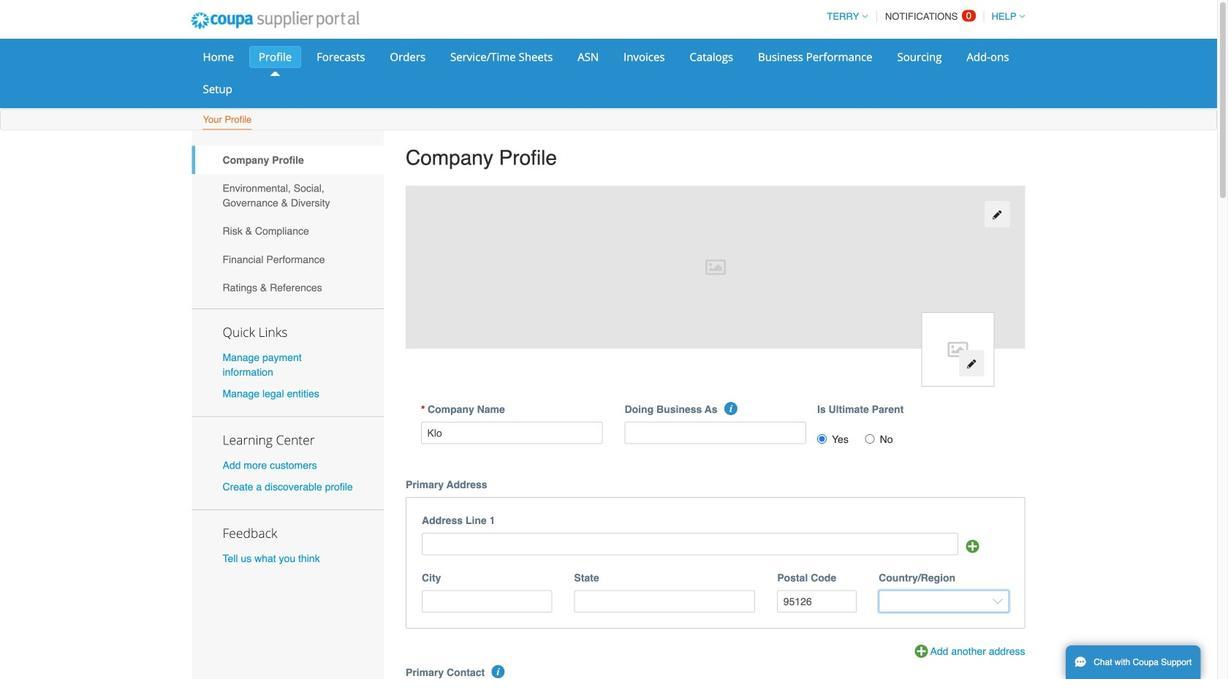 Task type: vqa. For each thing, say whether or not it's contained in the screenshot.
the add icon
yes



Task type: describe. For each thing, give the bounding box(es) containing it.
change image image for background image
[[992, 210, 1002, 220]]



Task type: locate. For each thing, give the bounding box(es) containing it.
additional information image
[[724, 402, 738, 415]]

change image image for the logo
[[967, 359, 977, 369]]

logo image
[[922, 312, 995, 387]]

add image
[[966, 540, 979, 553]]

None text field
[[421, 422, 603, 444], [422, 533, 958, 555], [422, 590, 552, 613], [574, 590, 755, 613], [421, 422, 603, 444], [422, 533, 958, 555], [422, 590, 552, 613], [574, 590, 755, 613]]

coupa supplier portal image
[[181, 2, 369, 39]]

None text field
[[625, 422, 806, 444], [777, 590, 857, 613], [625, 422, 806, 444], [777, 590, 857, 613]]

navigation
[[821, 2, 1025, 31]]

None radio
[[817, 434, 827, 444], [865, 434, 875, 444], [817, 434, 827, 444], [865, 434, 875, 444]]

change image image
[[992, 210, 1002, 220], [967, 359, 977, 369]]

additional information image
[[492, 665, 505, 678]]

1 vertical spatial change image image
[[967, 359, 977, 369]]

background image
[[406, 186, 1025, 349]]

0 vertical spatial change image image
[[992, 210, 1002, 220]]

0 horizontal spatial change image image
[[967, 359, 977, 369]]

1 horizontal spatial change image image
[[992, 210, 1002, 220]]



